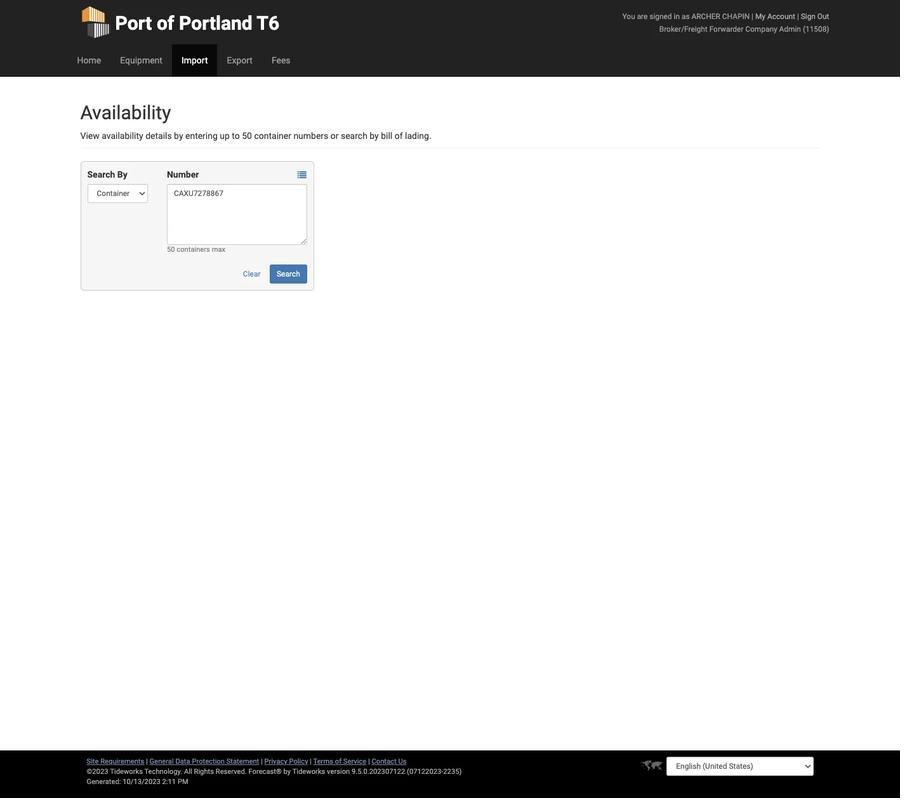 Task type: vqa. For each thing, say whether or not it's contained in the screenshot.
number text box
yes



Task type: describe. For each thing, give the bounding box(es) containing it.
| left "sign"
[[797, 12, 799, 21]]

show list image
[[298, 171, 307, 180]]

by
[[117, 170, 127, 180]]

chapin
[[723, 12, 750, 21]]

numbers
[[294, 131, 329, 141]]

equipment button
[[111, 44, 172, 76]]

2 horizontal spatial by
[[370, 131, 379, 141]]

sign out link
[[801, 12, 830, 21]]

10/13/2023
[[123, 779, 161, 787]]

site requirements | general data protection statement | privacy policy | terms of service | contact us ©2023 tideworks technology. all rights reserved. forecast® by tideworks version 9.5.0.202307122 (07122023-2235) generated: 10/13/2023 2:11 pm
[[87, 758, 462, 787]]

data
[[176, 758, 190, 766]]

contact
[[372, 758, 397, 766]]

container
[[254, 131, 291, 141]]

view
[[80, 131, 100, 141]]

requirements
[[100, 758, 144, 766]]

general data protection statement link
[[150, 758, 259, 766]]

forecast®
[[249, 768, 282, 777]]

statement
[[226, 758, 259, 766]]

| up 9.5.0.202307122
[[368, 758, 370, 766]]

out
[[818, 12, 830, 21]]

home
[[77, 55, 101, 65]]

in
[[674, 12, 680, 21]]

import button
[[172, 44, 217, 76]]

0 horizontal spatial of
[[157, 12, 174, 34]]

export button
[[217, 44, 262, 76]]

search for search
[[277, 270, 300, 279]]

port
[[115, 12, 152, 34]]

| left general in the bottom of the page
[[146, 758, 148, 766]]

privacy policy link
[[265, 758, 308, 766]]

by inside site requirements | general data protection statement | privacy policy | terms of service | contact us ©2023 tideworks technology. all rights reserved. forecast® by tideworks version 9.5.0.202307122 (07122023-2235) generated: 10/13/2023 2:11 pm
[[284, 768, 291, 777]]

us
[[398, 758, 407, 766]]

(07122023-
[[407, 768, 443, 777]]

you are signed in as archer chapin | my account | sign out broker/freight forwarder company admin (11508)
[[623, 12, 830, 34]]

fees
[[272, 55, 291, 65]]

technology.
[[144, 768, 182, 777]]

pm
[[178, 779, 188, 787]]

of inside site requirements | general data protection statement | privacy policy | terms of service | contact us ©2023 tideworks technology. all rights reserved. forecast® by tideworks version 9.5.0.202307122 (07122023-2235) generated: 10/13/2023 2:11 pm
[[335, 758, 342, 766]]

0 vertical spatial 50
[[242, 131, 252, 141]]

equipment
[[120, 55, 163, 65]]

site requirements link
[[87, 758, 144, 766]]

search by
[[87, 170, 127, 180]]

terms
[[313, 758, 333, 766]]

company
[[746, 25, 778, 34]]

my account link
[[756, 12, 796, 21]]

clear
[[243, 270, 261, 279]]

site
[[87, 758, 99, 766]]



Task type: locate. For each thing, give the bounding box(es) containing it.
port of portland t6
[[115, 12, 279, 34]]

tideworks
[[292, 768, 325, 777]]

2:11
[[162, 779, 176, 787]]

1 horizontal spatial of
[[335, 758, 342, 766]]

of
[[157, 12, 174, 34], [395, 131, 403, 141], [335, 758, 342, 766]]

are
[[637, 12, 648, 21]]

service
[[343, 758, 367, 766]]

clear button
[[236, 265, 268, 284]]

(11508)
[[803, 25, 830, 34]]

1 vertical spatial of
[[395, 131, 403, 141]]

to
[[232, 131, 240, 141]]

forwarder
[[710, 25, 744, 34]]

search
[[87, 170, 115, 180], [277, 270, 300, 279]]

t6
[[257, 12, 279, 34]]

signed
[[650, 12, 672, 21]]

50 containers max
[[167, 246, 225, 254]]

home button
[[68, 44, 111, 76]]

Number text field
[[167, 184, 307, 245]]

entering
[[185, 131, 218, 141]]

search
[[341, 131, 368, 141]]

portland
[[179, 12, 253, 34]]

contact us link
[[372, 758, 407, 766]]

50 left containers
[[167, 246, 175, 254]]

reserved.
[[216, 768, 247, 777]]

1 horizontal spatial search
[[277, 270, 300, 279]]

number
[[167, 170, 199, 180]]

| up tideworks
[[310, 758, 312, 766]]

0 vertical spatial search
[[87, 170, 115, 180]]

port of portland t6 link
[[80, 0, 279, 44]]

50
[[242, 131, 252, 141], [167, 246, 175, 254]]

2 vertical spatial of
[[335, 758, 342, 766]]

50 right to
[[242, 131, 252, 141]]

search right clear
[[277, 270, 300, 279]]

my
[[756, 12, 766, 21]]

containers
[[177, 246, 210, 254]]

or
[[331, 131, 339, 141]]

availability
[[102, 131, 143, 141]]

©2023 tideworks
[[87, 768, 143, 777]]

bill
[[381, 131, 393, 141]]

of right bill
[[395, 131, 403, 141]]

import
[[182, 55, 208, 65]]

as
[[682, 12, 690, 21]]

fees button
[[262, 44, 300, 76]]

search inside the search button
[[277, 270, 300, 279]]

admin
[[780, 25, 801, 34]]

view availability details by entering up to 50 container numbers or search by bill of lading.
[[80, 131, 432, 141]]

policy
[[289, 758, 308, 766]]

rights
[[194, 768, 214, 777]]

2 horizontal spatial of
[[395, 131, 403, 141]]

by right details
[[174, 131, 183, 141]]

sign
[[801, 12, 816, 21]]

search for search by
[[87, 170, 115, 180]]

terms of service link
[[313, 758, 367, 766]]

privacy
[[265, 758, 287, 766]]

0 horizontal spatial by
[[174, 131, 183, 141]]

version
[[327, 768, 350, 777]]

protection
[[192, 758, 225, 766]]

generated:
[[87, 779, 121, 787]]

broker/freight
[[660, 25, 708, 34]]

lading.
[[405, 131, 432, 141]]

all
[[184, 768, 192, 777]]

of right port at the top left of page
[[157, 12, 174, 34]]

1 horizontal spatial by
[[284, 768, 291, 777]]

details
[[145, 131, 172, 141]]

| left my
[[752, 12, 754, 21]]

by left bill
[[370, 131, 379, 141]]

1 vertical spatial search
[[277, 270, 300, 279]]

by
[[174, 131, 183, 141], [370, 131, 379, 141], [284, 768, 291, 777]]

archer
[[692, 12, 721, 21]]

2235)
[[443, 768, 462, 777]]

search left by
[[87, 170, 115, 180]]

1 horizontal spatial 50
[[242, 131, 252, 141]]

0 horizontal spatial search
[[87, 170, 115, 180]]

|
[[752, 12, 754, 21], [797, 12, 799, 21], [146, 758, 148, 766], [261, 758, 263, 766], [310, 758, 312, 766], [368, 758, 370, 766]]

0 vertical spatial of
[[157, 12, 174, 34]]

0 horizontal spatial 50
[[167, 246, 175, 254]]

export
[[227, 55, 253, 65]]

up
[[220, 131, 230, 141]]

of up the version
[[335, 758, 342, 766]]

search button
[[270, 265, 307, 284]]

1 vertical spatial 50
[[167, 246, 175, 254]]

you
[[623, 12, 635, 21]]

max
[[212, 246, 225, 254]]

general
[[150, 758, 174, 766]]

| up forecast®
[[261, 758, 263, 766]]

9.5.0.202307122
[[352, 768, 405, 777]]

by down privacy policy "link"
[[284, 768, 291, 777]]

availability
[[80, 102, 171, 124]]

account
[[768, 12, 796, 21]]



